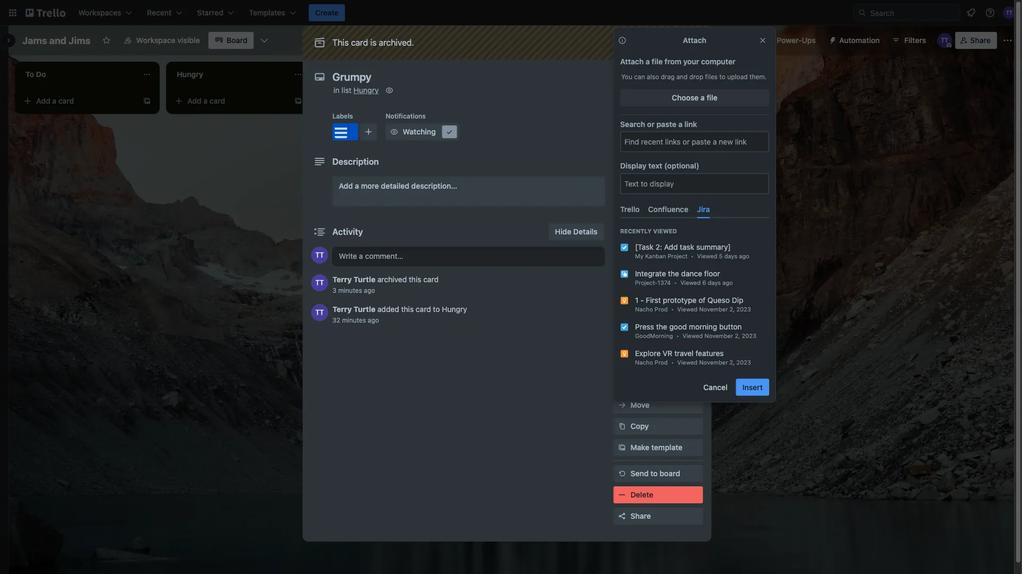 Task type: vqa. For each thing, say whether or not it's contained in the screenshot.
also
yes



Task type: describe. For each thing, give the bounding box(es) containing it.
1 - first prototype of queso dip nacho prod • viewed november 2, 2023
[[635, 296, 751, 313]]

more info image
[[618, 36, 627, 45]]

from
[[665, 57, 681, 66]]

list item image for 1
[[620, 297, 629, 305]]

automation button
[[824, 32, 886, 49]]

cancel
[[703, 383, 728, 392]]

hungry link
[[354, 86, 379, 95]]

automation inside button
[[839, 36, 880, 45]]

goodmorning
[[635, 333, 673, 340]]

1 vertical spatial ups
[[636, 278, 648, 286]]

2:
[[656, 243, 662, 252]]

terry for added this card to hungry
[[332, 305, 352, 314]]

minutes inside terry turtle added this card to hungry 32 minutes ago
[[342, 317, 366, 324]]

1374
[[658, 279, 671, 286]]

confluence
[[648, 205, 688, 214]]

viewed inside 1 - first prototype of queso dip nacho prod • viewed november 2, 2023
[[677, 306, 698, 313]]

cover link
[[614, 226, 703, 243]]

turtle for added this card to hungry
[[354, 305, 375, 314]]

power- inside button
[[777, 36, 802, 45]]

board
[[227, 36, 247, 45]]

good
[[660, 337, 679, 346]]

add a more detailed description…
[[339, 182, 457, 191]]

you
[[621, 73, 632, 80]]

attach for attach a file from your computer
[[620, 57, 644, 66]]

Search field
[[867, 5, 960, 21]]

more
[[361, 182, 379, 191]]

filters button
[[888, 32, 929, 49]]

idea
[[681, 337, 696, 346]]

upload
[[727, 73, 748, 80]]

to right send
[[651, 470, 658, 479]]

list item image for integrate
[[620, 270, 629, 279]]

text
[[648, 162, 662, 170]]

attachment button
[[614, 204, 703, 221]]

• for dance
[[674, 279, 677, 286]]

copy link
[[614, 418, 703, 435]]

detailed
[[381, 182, 409, 191]]

dance
[[681, 269, 702, 278]]

viewed inside integrate the dance floor project-1374 • viewed 6 days ago
[[680, 279, 701, 286]]

floor
[[704, 269, 720, 278]]

days inside integrate the dance floor project-1374 • viewed 6 days ago
[[708, 279, 721, 286]]

vr
[[663, 349, 672, 358]]

0 horizontal spatial power-
[[614, 278, 636, 286]]

nacho inside explore vr travel features nacho prod • viewed november 2, 2023
[[635, 359, 653, 366]]

card inside terry turtle archived this card 3 minutes ago
[[423, 275, 439, 284]]

or
[[647, 120, 655, 129]]

1
[[635, 296, 638, 305]]

delete
[[631, 491, 653, 500]]

choose a file
[[672, 93, 718, 102]]

archived.
[[379, 38, 414, 48]]

display
[[620, 162, 647, 170]]

button inside press the good morning button goodmorning • viewed november 2, 2023
[[719, 323, 742, 331]]

1 horizontal spatial power-
[[647, 294, 672, 302]]

file for attach
[[652, 57, 663, 66]]

sm image for checklist
[[617, 165, 627, 176]]

activity
[[332, 227, 363, 237]]

mark as good idea button
[[614, 333, 703, 350]]

turtle for archived this card
[[354, 275, 375, 284]]

viewed inside the [task 2: add task summary] my kanban project • viewed 5 days ago
[[697, 253, 717, 260]]

[task
[[635, 243, 654, 252]]

sm image for members
[[617, 122, 627, 133]]

days inside the [task 2: add task summary] my kanban project • viewed 5 days ago
[[724, 253, 737, 260]]

0 horizontal spatial labels
[[332, 112, 353, 120]]

template
[[651, 444, 683, 453]]

dates button
[[614, 183, 703, 200]]

sm image inside watching button
[[444, 127, 455, 137]]

search or paste a link
[[620, 120, 697, 129]]

send to board link
[[614, 466, 703, 483]]

1 vertical spatial and
[[676, 73, 688, 80]]

to right files
[[719, 73, 726, 80]]

power-ups button
[[756, 32, 822, 49]]

2023 for explore vr travel features
[[737, 359, 751, 366]]

sm image for labels
[[617, 144, 627, 154]]

press the good morning button option
[[612, 318, 778, 344]]

make template
[[631, 444, 683, 453]]

cancel button
[[697, 379, 734, 396]]

add button button
[[614, 355, 703, 372]]

show menu image
[[1002, 35, 1013, 46]]

1 horizontal spatial ups
[[672, 294, 686, 302]]

labels link
[[614, 141, 703, 158]]

in list hungry
[[334, 86, 379, 95]]

• inside the [task 2: add task summary] my kanban project • viewed 5 days ago
[[691, 253, 694, 260]]

files
[[705, 73, 718, 80]]

list item image for press
[[620, 323, 629, 332]]

0 notifications image
[[965, 6, 977, 19]]

• inside 1 - first prototype of queso dip nacho prod • viewed november 2, 2023
[[671, 306, 674, 313]]

paste
[[657, 120, 676, 129]]

as
[[650, 337, 658, 346]]

sm image for watching
[[389, 127, 400, 137]]

0 vertical spatial hungry
[[354, 86, 379, 95]]

2, for press the good morning button
[[735, 333, 740, 340]]

watching
[[403, 127, 436, 136]]

send
[[631, 470, 649, 479]]

viewed inside press the good morning button goodmorning • viewed november 2, 2023
[[683, 333, 703, 340]]

1 horizontal spatial share
[[970, 36, 991, 45]]

switch to… image
[[7, 7, 18, 18]]

• for good
[[676, 333, 679, 340]]

hide details link
[[549, 224, 604, 241]]

jira
[[697, 205, 710, 214]]

1 add a card button from the left
[[19, 93, 138, 110]]

fields
[[660, 251, 681, 260]]

in
[[334, 86, 340, 95]]

them.
[[750, 73, 767, 80]]

you can also drag and drop files to upload them.
[[621, 73, 767, 80]]

sm image for make template
[[617, 443, 627, 454]]

custom
[[631, 251, 658, 260]]

primary element
[[0, 0, 1022, 26]]

recently viewed list box
[[612, 238, 778, 371]]

checklist link
[[614, 162, 703, 179]]

viewed up the 2: in the top right of the page
[[653, 228, 677, 235]]

32 minutes ago link
[[332, 317, 379, 324]]

morning
[[689, 323, 717, 331]]

button inside add button button
[[647, 359, 670, 367]]

create button
[[309, 4, 345, 21]]

summary]
[[696, 243, 731, 252]]

mark as good idea
[[631, 337, 696, 346]]

explore vr travel features option
[[612, 344, 778, 371]]

ago inside terry turtle added this card to hungry 32 minutes ago
[[368, 317, 379, 324]]

1 horizontal spatial labels
[[631, 145, 654, 153]]

ago inside the [task 2: add task summary] my kanban project • viewed 5 days ago
[[739, 253, 749, 260]]

create from template… image for first add a card button from left
[[143, 97, 151, 105]]

sm image for copy
[[617, 422, 627, 432]]

the for press
[[656, 323, 667, 331]]

to up search
[[628, 108, 634, 116]]

-
[[640, 296, 644, 305]]

list item image for explore
[[620, 350, 629, 359]]

workspace visible button
[[117, 32, 206, 49]]

2 add a card button from the left
[[170, 93, 290, 110]]

filters
[[904, 36, 926, 45]]

jams
[[22, 35, 47, 46]]

project
[[668, 253, 688, 260]]

2, inside 1 - first prototype of queso dip nacho prod • viewed november 2, 2023
[[730, 306, 735, 313]]

sm image for cover
[[617, 229, 627, 240]]

customize views image
[[259, 35, 270, 46]]

ago inside integrate the dance floor project-1374 • viewed 6 days ago
[[723, 279, 733, 286]]

attach for attach
[[683, 36, 707, 45]]

dip
[[732, 296, 743, 305]]

description…
[[411, 182, 457, 191]]

[task 2: add task summary] option
[[612, 238, 778, 264]]



Task type: locate. For each thing, give the bounding box(es) containing it.
open information menu image
[[985, 7, 996, 18]]

tab list
[[616, 201, 774, 219]]

1 vertical spatial days
[[708, 279, 721, 286]]

1 horizontal spatial add a card button
[[170, 93, 290, 110]]

november inside 1 - first prototype of queso dip nacho prod • viewed november 2, 2023
[[699, 306, 728, 313]]

mark
[[631, 337, 648, 346]]

sm image left cover on the right of the page
[[617, 229, 627, 240]]

1 horizontal spatial automation
[[839, 36, 880, 45]]

button
[[719, 323, 742, 331], [647, 359, 670, 367]]

1 vertical spatial turtle
[[354, 305, 375, 314]]

terry inside terry turtle added this card to hungry 32 minutes ago
[[332, 305, 352, 314]]

choose
[[672, 93, 699, 102]]

2 vertical spatial 2,
[[730, 359, 735, 366]]

nacho down -
[[635, 306, 653, 313]]

0 vertical spatial minutes
[[338, 287, 362, 294]]

sm image for automation
[[824, 32, 839, 47]]

to
[[719, 73, 726, 80], [628, 108, 634, 116], [433, 305, 440, 314], [651, 470, 658, 479]]

sm image inside the checklist link
[[617, 165, 627, 176]]

and right drag
[[676, 73, 688, 80]]

prod inside explore vr travel features nacho prod • viewed november 2, 2023
[[655, 359, 668, 366]]

add to card
[[614, 108, 650, 116]]

choose a file element
[[620, 89, 769, 106]]

2 horizontal spatial ups
[[802, 36, 816, 45]]

list item image inside 1 - first prototype of queso dip option
[[620, 297, 629, 305]]

terry turtle (terryturtle) image left 3
[[311, 275, 328, 292]]

task
[[680, 243, 694, 252]]

sm image
[[824, 32, 839, 47], [617, 122, 627, 133], [444, 127, 455, 137], [617, 229, 627, 240], [617, 400, 627, 411], [617, 422, 627, 432], [617, 469, 627, 480], [617, 490, 627, 501]]

november inside explore vr travel features nacho prod • viewed november 2, 2023
[[699, 359, 728, 366]]

3 list item image from the top
[[620, 297, 629, 305]]

2 vertical spatial list item image
[[620, 297, 629, 305]]

nacho down explore
[[635, 359, 653, 366]]

1 vertical spatial list item image
[[620, 350, 629, 359]]

create from template… image
[[143, 97, 151, 105], [294, 97, 302, 105]]

1 vertical spatial november
[[705, 333, 733, 340]]

0 horizontal spatial terry turtle (terryturtle) image
[[311, 275, 328, 292]]

features
[[696, 349, 724, 358]]

sm image inside the copy link
[[617, 422, 627, 432]]

add another list
[[639, 69, 695, 78]]

1 vertical spatial share
[[631, 512, 651, 521]]

power- right close popover icon
[[777, 36, 802, 45]]

add inside the [task 2: add task summary] my kanban project • viewed 5 days ago
[[664, 243, 678, 252]]

2 list item image from the top
[[620, 350, 629, 359]]

dates
[[631, 187, 651, 196]]

travel
[[674, 349, 694, 358]]

2 horizontal spatial add a card button
[[322, 93, 441, 110]]

terry
[[332, 275, 352, 284], [332, 305, 352, 314]]

0 vertical spatial labels
[[332, 112, 353, 120]]

0 horizontal spatial the
[[656, 323, 667, 331]]

1 vertical spatial terry
[[332, 305, 352, 314]]

and
[[49, 35, 66, 46], [676, 73, 688, 80]]

hide
[[555, 228, 571, 236]]

search image
[[858, 9, 867, 17]]

1 horizontal spatial button
[[719, 323, 742, 331]]

sm image left "make"
[[617, 443, 627, 454]]

list item image left explore
[[620, 350, 629, 359]]

0 vertical spatial prod
[[655, 306, 668, 313]]

2 vertical spatial terry turtle (terryturtle) image
[[311, 305, 328, 322]]

jams and jims
[[22, 35, 90, 46]]

1 turtle from the top
[[354, 275, 375, 284]]

1 nacho from the top
[[635, 306, 653, 313]]

0 vertical spatial and
[[49, 35, 66, 46]]

0 vertical spatial terry turtle (terryturtle) image
[[1003, 6, 1016, 19]]

sm image left checklist
[[617, 165, 627, 176]]

november down queso
[[699, 306, 728, 313]]

1 vertical spatial this
[[401, 305, 414, 314]]

days
[[724, 253, 737, 260], [708, 279, 721, 286]]

the for integrate
[[668, 269, 679, 278]]

2023 for press the good morning button
[[742, 333, 756, 340]]

terry up 32
[[332, 305, 352, 314]]

share down delete
[[631, 512, 651, 521]]

card inside terry turtle added this card to hungry 32 minutes ago
[[416, 305, 431, 314]]

1 terry from the top
[[332, 275, 352, 284]]

2, for explore vr travel features
[[730, 359, 735, 366]]

0 vertical spatial attach
[[683, 36, 707, 45]]

sm image right power-ups button
[[824, 32, 839, 47]]

close popover image
[[759, 36, 767, 45]]

0 vertical spatial list
[[684, 69, 695, 78]]

0 horizontal spatial attach
[[620, 57, 644, 66]]

0 vertical spatial 2023
[[737, 306, 751, 313]]

1 horizontal spatial share button
[[955, 32, 997, 49]]

2 horizontal spatial power-
[[777, 36, 802, 45]]

0 horizontal spatial and
[[49, 35, 66, 46]]

0 vertical spatial automation
[[839, 36, 880, 45]]

sm image inside cover link
[[617, 229, 627, 240]]

list item image inside "integrate the dance floor" option
[[620, 270, 629, 279]]

1 horizontal spatial the
[[668, 269, 679, 278]]

viewed inside explore vr travel features nacho prod • viewed november 2, 2023
[[677, 359, 698, 366]]

power-ups right close popover icon
[[777, 36, 816, 45]]

0 vertical spatial share
[[970, 36, 991, 45]]

sm image for delete
[[617, 490, 627, 501]]

2 nacho from the top
[[635, 359, 653, 366]]

3 add a card from the left
[[339, 97, 376, 105]]

2 list item image from the top
[[620, 270, 629, 279]]

1 vertical spatial 2023
[[742, 333, 756, 340]]

turtle inside terry turtle archived this card 3 minutes ago
[[354, 275, 375, 284]]

add button
[[631, 359, 670, 367]]

minutes right 3
[[338, 287, 362, 294]]

nacho inside 1 - first prototype of queso dip nacho prod • viewed november 2, 2023
[[635, 306, 653, 313]]

november inside press the good morning button goodmorning • viewed november 2, 2023
[[705, 333, 733, 340]]

days right 5
[[724, 253, 737, 260]]

2 terry from the top
[[332, 305, 352, 314]]

sm image inside members link
[[617, 122, 627, 133]]

• inside explore vr travel features nacho prod • viewed november 2, 2023
[[671, 359, 674, 366]]

sm image for move
[[617, 400, 627, 411]]

[task 2: add task summary] my kanban project • viewed 5 days ago
[[635, 243, 749, 260]]

this right added
[[401, 305, 414, 314]]

november down 'morning'
[[705, 333, 733, 340]]

1 vertical spatial labels
[[631, 145, 654, 153]]

list
[[684, 69, 695, 78], [342, 86, 352, 95]]

attach up you
[[620, 57, 644, 66]]

1 vertical spatial hungry
[[442, 305, 467, 314]]

display text (optional)
[[620, 162, 699, 170]]

press
[[635, 323, 654, 331]]

0 horizontal spatial button
[[647, 359, 670, 367]]

sm image inside send to board link
[[617, 469, 627, 480]]

power- up 1
[[614, 278, 636, 286]]

add a card button
[[19, 93, 138, 110], [170, 93, 290, 110], [322, 93, 441, 110]]

turtle inside terry turtle added this card to hungry 32 minutes ago
[[354, 305, 375, 314]]

list inside the add another list button
[[684, 69, 695, 78]]

sm image right watching
[[444, 127, 455, 137]]

0 horizontal spatial list
[[342, 86, 352, 95]]

and inside text box
[[49, 35, 66, 46]]

• down vr
[[671, 359, 674, 366]]

list item image inside explore vr travel features option
[[620, 350, 629, 359]]

viewed down summary]
[[697, 253, 717, 260]]

list item image left integrate
[[620, 270, 629, 279]]

sm image inside "delete" link
[[617, 490, 627, 501]]

1 vertical spatial list item image
[[620, 270, 629, 279]]

0 horizontal spatial ups
[[636, 278, 648, 286]]

list item image inside [task 2: add task summary] option
[[620, 244, 629, 252]]

0 horizontal spatial create from template… image
[[143, 97, 151, 105]]

terry turtle (terryturtle) image
[[1003, 6, 1016, 19], [311, 275, 328, 292]]

power-ups up 1
[[614, 278, 648, 286]]

automation up mark
[[614, 321, 650, 328]]

1 list item image from the top
[[620, 323, 629, 332]]

2 vertical spatial ups
[[672, 294, 686, 302]]

0 vertical spatial list item image
[[620, 323, 629, 332]]

1 vertical spatial power-
[[614, 278, 636, 286]]

card
[[351, 38, 368, 48], [58, 97, 74, 105], [210, 97, 225, 105], [361, 97, 376, 105], [636, 108, 650, 116], [423, 275, 439, 284], [416, 305, 431, 314]]

viewed down dance
[[680, 279, 701, 286]]

can
[[634, 73, 645, 80]]

list right the in
[[342, 86, 352, 95]]

• for travel
[[671, 359, 674, 366]]

2023 inside explore vr travel features nacho prod • viewed november 2, 2023
[[737, 359, 751, 366]]

minutes right 32
[[342, 317, 366, 324]]

0 vertical spatial days
[[724, 253, 737, 260]]

5
[[719, 253, 723, 260]]

1 prod from the top
[[655, 306, 668, 313]]

power-
[[777, 36, 802, 45], [614, 278, 636, 286], [647, 294, 672, 302]]

0 horizontal spatial days
[[708, 279, 721, 286]]

0 horizontal spatial power-ups
[[614, 278, 648, 286]]

0 horizontal spatial file
[[652, 57, 663, 66]]

2 vertical spatial 2023
[[737, 359, 751, 366]]

attachment
[[631, 208, 672, 217]]

2 turtle from the top
[[354, 305, 375, 314]]

trello
[[620, 205, 640, 214]]

share left show menu "icon"
[[970, 36, 991, 45]]

integrate the dance floor option
[[612, 264, 778, 291]]

turtle up the 32 minutes ago link at left bottom
[[354, 305, 375, 314]]

0 horizontal spatial add a card
[[36, 97, 74, 105]]

sm image down notifications
[[389, 127, 400, 137]]

sm image inside make template link
[[617, 443, 627, 454]]

add power-ups
[[631, 294, 686, 302]]

Search or paste a link field
[[621, 132, 768, 152]]

november for morning
[[705, 333, 733, 340]]

to inside terry turtle added this card to hungry 32 minutes ago
[[433, 305, 440, 314]]

hungry inside terry turtle added this card to hungry 32 minutes ago
[[442, 305, 467, 314]]

sm image left delete
[[617, 490, 627, 501]]

1 horizontal spatial terry turtle (terryturtle) image
[[1003, 6, 1016, 19]]

1 vertical spatial list
[[342, 86, 352, 95]]

• inside integrate the dance floor project-1374 • viewed 6 days ago
[[674, 279, 677, 286]]

ups
[[802, 36, 816, 45], [636, 278, 648, 286], [672, 294, 686, 302]]

attach
[[683, 36, 707, 45], [620, 57, 644, 66]]

1 vertical spatial nacho
[[635, 359, 653, 366]]

your
[[683, 57, 699, 66]]

sm image left copy
[[617, 422, 627, 432]]

prod down vr
[[655, 359, 668, 366]]

sm image inside move "link"
[[617, 400, 627, 411]]

0 vertical spatial power-ups
[[777, 36, 816, 45]]

1 horizontal spatial attach
[[683, 36, 707, 45]]

automation down search image
[[839, 36, 880, 45]]

None text field
[[327, 67, 678, 86]]

share button down the 0 notifications icon
[[955, 32, 997, 49]]

0 vertical spatial power-
[[777, 36, 802, 45]]

0 vertical spatial share button
[[955, 32, 997, 49]]

attach a file from your computer
[[620, 57, 736, 66]]

members
[[631, 123, 664, 132]]

list down your
[[684, 69, 695, 78]]

ago up the 32 minutes ago link at left bottom
[[364, 287, 375, 294]]

sm image inside watching button
[[389, 127, 400, 137]]

1 horizontal spatial add a card
[[187, 97, 225, 105]]

queso
[[708, 296, 730, 305]]

this inside terry turtle added this card to hungry 32 minutes ago
[[401, 305, 414, 314]]

description
[[332, 157, 379, 167]]

the inside press the good morning button goodmorning • viewed november 2, 2023
[[656, 323, 667, 331]]

• down task
[[691, 253, 694, 260]]

0 horizontal spatial automation
[[614, 321, 650, 328]]

drag
[[661, 73, 675, 80]]

list item image left [task
[[620, 244, 629, 252]]

sm image down the add to card
[[617, 122, 627, 133]]

this inside terry turtle archived this card 3 minutes ago
[[409, 275, 421, 284]]

recently
[[620, 228, 652, 235]]

power-ups inside button
[[777, 36, 816, 45]]

1 horizontal spatial power-ups
[[777, 36, 816, 45]]

2 add a card from the left
[[187, 97, 225, 105]]

workspace visible
[[136, 36, 200, 45]]

1 horizontal spatial create from template… image
[[294, 97, 302, 105]]

project-
[[635, 279, 658, 286]]

1 vertical spatial terry turtle (terryturtle) image
[[311, 247, 328, 264]]

Board name text field
[[17, 32, 96, 49]]

1 vertical spatial power-ups
[[614, 278, 648, 286]]

2 prod from the top
[[655, 359, 668, 366]]

this for added
[[401, 305, 414, 314]]

minutes inside terry turtle archived this card 3 minutes ago
[[338, 287, 362, 294]]

tab list containing trello
[[616, 201, 774, 219]]

list item image for [task
[[620, 244, 629, 252]]

0 vertical spatial this
[[409, 275, 421, 284]]

sm image inside the labels link
[[617, 144, 627, 154]]

2 vertical spatial november
[[699, 359, 728, 366]]

add a card
[[36, 97, 74, 105], [187, 97, 225, 105], [339, 97, 376, 105]]

2, inside explore vr travel features nacho prod • viewed november 2, 2023
[[730, 359, 735, 366]]

3 add a card button from the left
[[322, 93, 441, 110]]

prototype
[[663, 296, 697, 305]]

sm image for send to board
[[617, 469, 627, 480]]

move link
[[614, 397, 703, 414]]

file up add another list
[[652, 57, 663, 66]]

of
[[699, 296, 706, 305]]

visible
[[177, 36, 200, 45]]

Write a comment text field
[[332, 247, 605, 266]]

1 vertical spatial file
[[707, 93, 718, 102]]

1 add a card from the left
[[36, 97, 74, 105]]

•
[[691, 253, 694, 260], [674, 279, 677, 286], [671, 306, 674, 313], [676, 333, 679, 340], [671, 359, 674, 366]]

3 minutes ago link
[[332, 287, 375, 294]]

the up goodmorning
[[656, 323, 667, 331]]

move
[[631, 401, 650, 410]]

november down "features"
[[699, 359, 728, 366]]

members link
[[614, 119, 703, 136]]

1 vertical spatial terry turtle (terryturtle) image
[[311, 275, 328, 292]]

0 vertical spatial file
[[652, 57, 663, 66]]

ago down added
[[368, 317, 379, 324]]

make
[[631, 444, 649, 453]]

file for choose
[[707, 93, 718, 102]]

the inside integrate the dance floor project-1374 • viewed 6 days ago
[[668, 269, 679, 278]]

file down files
[[707, 93, 718, 102]]

6
[[702, 279, 706, 286]]

sm image
[[384, 85, 395, 96], [389, 127, 400, 137], [617, 144, 627, 154], [617, 165, 627, 176], [617, 443, 627, 454]]

jims
[[69, 35, 90, 46]]

star or unstar board image
[[102, 36, 111, 45]]

1 vertical spatial the
[[656, 323, 667, 331]]

labels up color: blue, title: none icon
[[332, 112, 353, 120]]

1 vertical spatial automation
[[614, 321, 650, 328]]

list item image left press
[[620, 323, 629, 332]]

add a more detailed description… link
[[332, 177, 605, 207]]

first
[[646, 296, 661, 305]]

explore
[[635, 349, 661, 358]]

viewed down 'morning'
[[683, 333, 703, 340]]

create
[[315, 8, 339, 17]]

create from template… image for second add a card button from right
[[294, 97, 302, 105]]

this right archived
[[409, 275, 421, 284]]

(optional)
[[664, 162, 699, 170]]

1 horizontal spatial file
[[707, 93, 718, 102]]

2 create from template… image from the left
[[294, 97, 302, 105]]

1 horizontal spatial hungry
[[442, 305, 467, 314]]

recently viewed
[[620, 228, 677, 235]]

ago right 5
[[739, 253, 749, 260]]

2 vertical spatial power-
[[647, 294, 672, 302]]

list item image
[[620, 244, 629, 252], [620, 270, 629, 279], [620, 297, 629, 305]]

viewed down travel
[[677, 359, 698, 366]]

1 vertical spatial button
[[647, 359, 670, 367]]

• inside press the good morning button goodmorning • viewed november 2, 2023
[[676, 333, 679, 340]]

2023 inside press the good morning button goodmorning • viewed november 2, 2023
[[742, 333, 756, 340]]

press the good morning button goodmorning • viewed november 2, 2023
[[635, 323, 756, 340]]

• down prototype
[[671, 306, 674, 313]]

0 vertical spatial button
[[719, 323, 742, 331]]

prod inside 1 - first prototype of queso dip nacho prod • viewed november 2, 2023
[[655, 306, 668, 313]]

terry for archived this card
[[332, 275, 352, 284]]

the
[[668, 269, 679, 278], [656, 323, 667, 331]]

1 vertical spatial share button
[[614, 508, 703, 525]]

sm image up display at the right top of page
[[617, 144, 627, 154]]

1 list item image from the top
[[620, 244, 629, 252]]

• right the 1374
[[674, 279, 677, 286]]

1 horizontal spatial and
[[676, 73, 688, 80]]

3
[[332, 287, 336, 294]]

button down vr
[[647, 359, 670, 367]]

0 vertical spatial the
[[668, 269, 679, 278]]

to right added
[[433, 305, 440, 314]]

0 horizontal spatial share button
[[614, 508, 703, 525]]

drop
[[689, 73, 703, 80]]

1 vertical spatial attach
[[620, 57, 644, 66]]

0 vertical spatial terry
[[332, 275, 352, 284]]

insert
[[742, 383, 763, 392]]

terry inside terry turtle archived this card 3 minutes ago
[[332, 275, 352, 284]]

list item image left 1
[[620, 297, 629, 305]]

the up the 1374
[[668, 269, 679, 278]]

another
[[655, 69, 682, 78]]

prod down the add power-ups
[[655, 306, 668, 313]]

0 horizontal spatial hungry
[[354, 86, 379, 95]]

ago up queso
[[723, 279, 733, 286]]

1 - first prototype of queso dip option
[[612, 291, 778, 318]]

list item image inside press the good morning button option
[[620, 323, 629, 332]]

• down good
[[676, 333, 679, 340]]

1 vertical spatial minutes
[[342, 317, 366, 324]]

terry turtle (terryturtle) image
[[937, 33, 952, 48], [311, 247, 328, 264], [311, 305, 328, 322]]

2023 inside 1 - first prototype of queso dip nacho prod • viewed november 2, 2023
[[737, 306, 751, 313]]

button right 'morning'
[[719, 323, 742, 331]]

watching button
[[386, 124, 459, 141]]

nacho
[[635, 306, 653, 313], [635, 359, 653, 366]]

color: blue, title: none image
[[332, 124, 358, 141]]

turtle up 3 minutes ago link
[[354, 275, 375, 284]]

my
[[635, 253, 643, 260]]

sm image left send
[[617, 469, 627, 480]]

viewed down prototype
[[677, 306, 698, 313]]

sm image right the hungry link
[[384, 85, 395, 96]]

custom fields
[[631, 251, 681, 260]]

november for features
[[699, 359, 728, 366]]

add inside button
[[631, 359, 645, 367]]

terry up 3
[[332, 275, 352, 284]]

also
[[647, 73, 659, 80]]

kanban
[[645, 253, 666, 260]]

actions
[[614, 386, 637, 393]]

terry turtle archived this card 3 minutes ago
[[332, 275, 439, 294]]

and left jims
[[49, 35, 66, 46]]

0 vertical spatial terry turtle (terryturtle) image
[[937, 33, 952, 48]]

sm image inside automation button
[[824, 32, 839, 47]]

attach up your
[[683, 36, 707, 45]]

sm image down actions
[[617, 400, 627, 411]]

details
[[573, 228, 598, 236]]

0 horizontal spatial add a card button
[[19, 93, 138, 110]]

power- down the 1374
[[647, 294, 672, 302]]

list item image
[[620, 323, 629, 332], [620, 350, 629, 359]]

labels up display at the right top of page
[[631, 145, 654, 153]]

this for archived
[[409, 275, 421, 284]]

1 create from template… image from the left
[[143, 97, 151, 105]]

1 horizontal spatial list
[[684, 69, 695, 78]]

terry turtle (terryturtle) image right open information menu image
[[1003, 6, 1016, 19]]

2, inside press the good morning button goodmorning • viewed november 2, 2023
[[735, 333, 740, 340]]

ago inside terry turtle archived this card 3 minutes ago
[[364, 287, 375, 294]]

0 vertical spatial ups
[[802, 36, 816, 45]]

a
[[646, 57, 650, 66], [701, 93, 705, 102], [52, 97, 56, 105], [203, 97, 208, 105], [355, 97, 359, 105], [678, 120, 683, 129], [355, 182, 359, 191]]

Display text (optional) field
[[621, 174, 768, 193]]

0 vertical spatial turtle
[[354, 275, 375, 284]]

custom fields button
[[614, 250, 703, 261]]

ups inside button
[[802, 36, 816, 45]]

good
[[669, 323, 687, 331]]

0 vertical spatial 2,
[[730, 306, 735, 313]]

1 vertical spatial 2,
[[735, 333, 740, 340]]

0 vertical spatial november
[[699, 306, 728, 313]]

share button down "delete" link
[[614, 508, 703, 525]]

days down floor
[[708, 279, 721, 286]]

0 horizontal spatial share
[[631, 512, 651, 521]]



